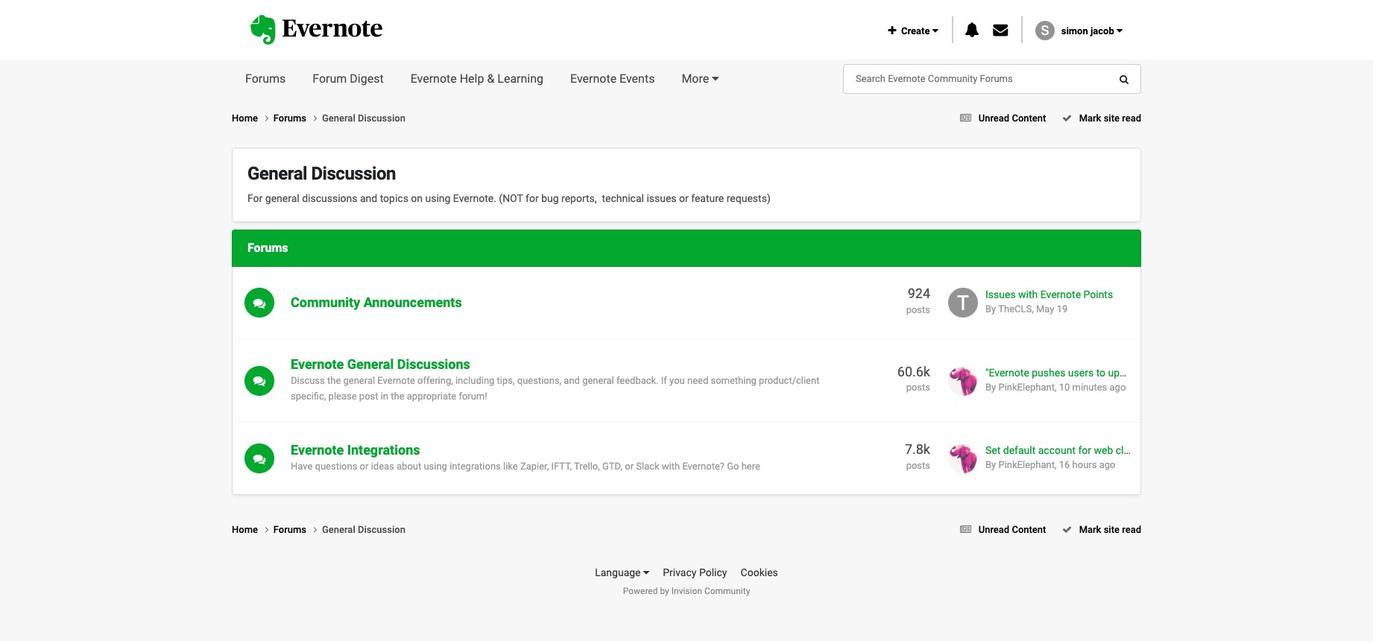 Task type: vqa. For each thing, say whether or not it's contained in the screenshot.
By inside Issues with Evernote Points By TheCLS , May 19
yes



Task type: describe. For each thing, give the bounding box(es) containing it.
need
[[688, 375, 709, 386]]

general down "forum digest" link
[[322, 113, 356, 124]]

pinkelephant link for 60.6k
[[999, 381, 1055, 393]]

simon
[[1062, 25, 1089, 36]]

thecls
[[999, 304, 1032, 315]]

caret down image inside "language" link
[[644, 567, 650, 578]]

simon jacob link
[[1062, 25, 1123, 36]]

notes"
[[1337, 367, 1367, 379]]

help
[[460, 72, 484, 86]]

16 hours ago link
[[1060, 459, 1116, 471]]

account
[[1039, 445, 1076, 457]]

forums left the "forum"
[[245, 72, 286, 86]]

forum digest
[[313, 72, 384, 86]]

, inside "evernote pushes users to upgrade with test of a free plan limited to only 50 notes" by pinkelephant , 10 minutes ago
[[1055, 381, 1057, 393]]

general discussion for 'forums' link related to check icon on the bottom
[[322, 524, 406, 536]]

1 horizontal spatial general
[[343, 375, 375, 386]]

forums link for check icon on the bottom
[[274, 523, 322, 538]]

default
[[1004, 445, 1036, 457]]

site for "mark site read" link associated with check icon on the bottom unread content "link"
[[1104, 524, 1120, 536]]

angle right image for forums
[[314, 525, 317, 535]]

invision
[[672, 586, 702, 596]]

hours
[[1073, 459, 1097, 471]]

on
[[411, 192, 423, 204]]

evernote up 'in'
[[378, 375, 415, 386]]

forums down "forum digest" link
[[274, 113, 309, 124]]

notifications image
[[965, 23, 980, 37]]

content for unread content "link" for check image at the top right
[[1012, 113, 1047, 124]]

unread for newspaper o icon associated with check image at the top right
[[979, 113, 1010, 124]]

evernote for general
[[291, 357, 344, 372]]

set
[[986, 445, 1001, 457]]

caret down image for simon jacob
[[1117, 25, 1123, 36]]

powered by invision community link
[[623, 586, 751, 596]]

questions,
[[517, 375, 562, 386]]

set default account for web clipper by pinkelephant , 16 hours ago
[[986, 445, 1148, 471]]

924 posts
[[907, 286, 931, 315]]

evernote user forum image
[[251, 15, 382, 44]]

evernote events link
[[557, 60, 669, 98]]

topics
[[380, 192, 409, 204]]

10 minutes ago link
[[1060, 381, 1126, 393]]

ago inside "evernote pushes users to upgrade with test of a free plan limited to only 50 notes" by pinkelephant , 10 minutes ago
[[1110, 381, 1126, 393]]

announcements
[[364, 294, 462, 310]]

simon jacob
[[1062, 25, 1117, 36]]

evernote inside issues with evernote points by thecls , may 19
[[1041, 289, 1081, 301]]

1 mark forum as read image from the top
[[253, 297, 266, 309]]

pushes
[[1032, 367, 1066, 379]]

caret down image for more
[[712, 72, 719, 84]]

unread content for check image at the top right
[[979, 113, 1047, 124]]

by inside issues with evernote points by thecls , may 19
[[986, 304, 997, 315]]

powered
[[623, 586, 658, 596]]

mark for check image at the top right
[[1080, 113, 1102, 124]]

check image
[[1063, 113, 1072, 123]]

you
[[670, 375, 685, 386]]

privacy policy link
[[663, 567, 727, 579]]

appropriate
[[407, 391, 457, 402]]

0 horizontal spatial general
[[265, 192, 300, 204]]

create
[[897, 25, 933, 36]]

general up the for
[[248, 164, 307, 184]]

by inside "evernote pushes users to upgrade with test of a free plan limited to only 50 notes" by pinkelephant , 10 minutes ago
[[986, 381, 997, 393]]

16
[[1060, 459, 1070, 471]]

only
[[1301, 367, 1320, 379]]

1 vertical spatial discussion
[[311, 164, 396, 184]]

issues
[[986, 289, 1016, 301]]

clipper
[[1116, 445, 1148, 457]]

0 vertical spatial using
[[425, 192, 451, 204]]

content for check icon on the bottom unread content "link"
[[1012, 524, 1047, 536]]

discussions
[[397, 357, 470, 372]]

evernote general discussions discuss the general evernote offering, including tips, questions, and general feedback. if you need something product/client specific, please post in the appropriate forum!
[[291, 357, 820, 402]]

feedback.
[[617, 375, 659, 386]]

minutes
[[1073, 381, 1108, 393]]

unread content for check icon on the bottom
[[979, 524, 1047, 536]]

language
[[595, 567, 644, 579]]

by
[[660, 586, 670, 596]]

angle right image for home
[[265, 113, 269, 123]]

Search search field
[[844, 65, 1034, 93]]

and inside the evernote general discussions discuss the general evernote offering, including tips, questions, and general feedback. if you need something product/client specific, please post in the appropriate forum!
[[564, 375, 580, 386]]

community announcements link
[[291, 294, 462, 310]]

for
[[248, 192, 263, 204]]

with inside "evernote pushes users to upgrade with test of a free plan limited to only 50 notes" by pinkelephant , 10 minutes ago
[[1149, 367, 1169, 379]]

discussions
[[302, 192, 358, 204]]

home for check image at the top right's 'forums' link
[[232, 113, 260, 124]]

trello,
[[574, 461, 600, 472]]

read for check image at the top right
[[1123, 113, 1142, 124]]

integrations
[[450, 461, 501, 472]]

community announcements
[[291, 294, 462, 310]]

19
[[1057, 304, 1068, 315]]

feature
[[692, 192, 724, 204]]

requests)
[[727, 192, 771, 204]]

read for check icon on the bottom
[[1123, 524, 1142, 536]]

2 to from the left
[[1289, 367, 1299, 379]]

, inside issues with evernote points by thecls , may 19
[[1032, 304, 1034, 315]]

integrations
[[347, 442, 420, 458]]

posts for 60.6k
[[907, 382, 931, 393]]

2 horizontal spatial or
[[679, 192, 689, 204]]

upgrade
[[1109, 367, 1147, 379]]

powered by invision community
[[623, 586, 751, 596]]

with inside evernote integrations have questions or ideas about using integrations like zapier, iftt, trello, gtd, or slack with evernote? go here
[[662, 461, 680, 472]]

home link for check image at the top right's 'forums' link
[[232, 111, 274, 126]]

plus image
[[889, 25, 897, 36]]

thecls image
[[949, 288, 978, 318]]

using inside evernote integrations have questions or ideas about using integrations like zapier, iftt, trello, gtd, or slack with evernote? go here
[[424, 461, 447, 472]]

mark forum as read image for evernote integrations
[[253, 453, 266, 465]]

cookies link
[[741, 567, 778, 579]]

angle right image for forums
[[314, 113, 317, 123]]

&
[[487, 72, 495, 86]]

simon jacob image
[[1036, 21, 1056, 40]]

may
[[1037, 304, 1055, 315]]

1 vertical spatial general discussion
[[248, 164, 396, 184]]

evernote help & learning link
[[397, 60, 557, 98]]

privacy
[[663, 567, 697, 579]]

more
[[682, 72, 709, 86]]



Task type: locate. For each thing, give the bounding box(es) containing it.
1 horizontal spatial with
[[1019, 289, 1038, 301]]

2 mark site read from the top
[[1077, 524, 1142, 536]]

0 vertical spatial unread content link
[[956, 113, 1047, 124]]

mark site read link for check icon on the bottom unread content "link"
[[1058, 524, 1142, 536]]

forums link left the "forum"
[[232, 60, 299, 98]]

3 by from the top
[[986, 459, 997, 471]]

site
[[1104, 113, 1120, 124], [1104, 524, 1120, 536]]

caret down image up powered
[[644, 567, 650, 578]]

1 horizontal spatial caret down image
[[1117, 25, 1123, 36]]

1 by from the top
[[986, 304, 997, 315]]

0 vertical spatial for
[[526, 192, 539, 204]]

mark for check icon on the bottom
[[1080, 524, 1102, 536]]

for left bug
[[526, 192, 539, 204]]

2 pinkelephant from the top
[[999, 459, 1055, 471]]

1 vertical spatial caret down image
[[712, 72, 719, 84]]

events
[[620, 72, 655, 86]]

2 vertical spatial general discussion
[[322, 524, 406, 536]]

0 horizontal spatial angle right image
[[265, 113, 269, 123]]

evernote left 'help'
[[411, 72, 457, 86]]

jacob
[[1091, 25, 1115, 36]]

angle right image for home
[[265, 525, 269, 535]]

50
[[1323, 367, 1335, 379]]

general discussion for check image at the top right's 'forums' link
[[322, 113, 406, 124]]

1 vertical spatial site
[[1104, 524, 1120, 536]]

0 vertical spatial home link
[[232, 111, 274, 126]]

unread content left check icon on the bottom
[[979, 524, 1047, 536]]

2 vertical spatial discussion
[[358, 524, 406, 536]]

technical
[[602, 192, 644, 204]]

unread for newspaper o icon for check icon on the bottom
[[979, 524, 1010, 536]]

caret down image right more
[[712, 72, 719, 84]]

1 vertical spatial mark forum as read image
[[253, 375, 266, 387]]

and right questions,
[[564, 375, 580, 386]]

,
[[1032, 304, 1034, 315], [1055, 381, 1057, 393], [1055, 459, 1057, 471]]

2 vertical spatial forums link
[[274, 523, 322, 538]]

read
[[1123, 113, 1142, 124], [1123, 524, 1142, 536]]

2 mark forum as read image from the top
[[253, 375, 266, 387]]

something
[[711, 375, 757, 386]]

evernote inside evernote help & learning link
[[411, 72, 457, 86]]

discussion for 'forums' link related to check icon on the bottom
[[358, 524, 406, 536]]

general inside the evernote general discussions discuss the general evernote offering, including tips, questions, and general feedback. if you need something product/client specific, please post in the appropriate forum!
[[347, 357, 394, 372]]

general right the for
[[265, 192, 300, 204]]

here
[[742, 461, 761, 472]]

evernote integrations have questions or ideas about using integrations like zapier, iftt, trello, gtd, or slack with evernote? go here
[[291, 442, 761, 472]]

1 vertical spatial ago
[[1100, 459, 1116, 471]]

2 angle right image from the left
[[314, 113, 317, 123]]

1 posts from the top
[[907, 304, 931, 315]]

limited
[[1255, 367, 1287, 379]]

, inside set default account for web clipper by pinkelephant , 16 hours ago
[[1055, 459, 1057, 471]]

set default account for web clipper link
[[986, 445, 1148, 457]]

evernote for help
[[411, 72, 457, 86]]

community
[[291, 294, 360, 310], [705, 586, 751, 596]]

pinkelephant image left set
[[949, 444, 978, 474]]

by down set
[[986, 459, 997, 471]]

for inside set default account for web clipper by pinkelephant , 16 hours ago
[[1079, 445, 1092, 457]]

3 mark forum as read image from the top
[[253, 453, 266, 465]]

1 home link from the top
[[232, 111, 274, 126]]

mark site read down "search" image
[[1077, 113, 1142, 124]]

1 vertical spatial mark site read
[[1077, 524, 1142, 536]]

0 vertical spatial unread content
[[979, 113, 1047, 124]]

web
[[1094, 445, 1114, 457]]

search image
[[1120, 74, 1129, 84]]

posts
[[907, 304, 931, 315], [907, 382, 931, 393], [907, 460, 931, 471]]

general up post
[[347, 357, 394, 372]]

forum digest link
[[299, 60, 397, 98]]

issues with evernote points link
[[986, 289, 1114, 301]]

angle right image inside the home link
[[265, 525, 269, 535]]

0 vertical spatial ago
[[1110, 381, 1126, 393]]

posts inside 7.8k posts
[[907, 460, 931, 471]]

1 horizontal spatial caret down image
[[933, 25, 939, 36]]

pinkelephant inside set default account for web clipper by pinkelephant , 16 hours ago
[[999, 459, 1055, 471]]

1 horizontal spatial for
[[1079, 445, 1092, 457]]

2 read from the top
[[1123, 524, 1142, 536]]

mark site read link down "search" image
[[1058, 113, 1142, 124]]

for
[[526, 192, 539, 204], [1079, 445, 1092, 457]]

1 vertical spatial unread
[[979, 524, 1010, 536]]

specific,
[[291, 391, 326, 402]]

0 horizontal spatial angle right image
[[265, 525, 269, 535]]

1 to from the left
[[1097, 367, 1106, 379]]

may 19 link
[[1037, 304, 1068, 315]]

with inside issues with evernote points by thecls , may 19
[[1019, 289, 1038, 301]]

go
[[727, 461, 739, 472]]

read right check icon on the bottom
[[1123, 524, 1142, 536]]

2 by from the top
[[986, 381, 997, 393]]

home for 'forums' link related to check icon on the bottom
[[232, 524, 260, 536]]

mark forum as read image for evernote general discussions
[[253, 375, 266, 387]]

3 posts from the top
[[907, 460, 931, 471]]

including
[[456, 375, 495, 386]]

by down issues
[[986, 304, 997, 315]]

general discussion down ideas
[[322, 524, 406, 536]]

1 vertical spatial read
[[1123, 524, 1142, 536]]

1 horizontal spatial and
[[564, 375, 580, 386]]

caret down image inside more link
[[712, 72, 719, 84]]

caret down image right jacob
[[1117, 25, 1123, 36]]

2 unread content link from the top
[[956, 524, 1047, 536]]

1 vertical spatial content
[[1012, 524, 1047, 536]]

0 vertical spatial pinkelephant link
[[999, 381, 1055, 393]]

2 vertical spatial with
[[662, 461, 680, 472]]

"evernote pushes users to upgrade with test of a free plan limited to only 50 notes" by pinkelephant , 10 minutes ago
[[986, 367, 1367, 393]]

evernote integrations link
[[291, 442, 420, 458]]

plan
[[1233, 367, 1253, 379]]

0 vertical spatial read
[[1123, 113, 1142, 124]]

0 vertical spatial mark
[[1080, 113, 1102, 124]]

0 vertical spatial caret down image
[[1117, 25, 1123, 36]]

mark site read link down 16 hours ago link on the right bottom of the page
[[1058, 524, 1142, 536]]

tips,
[[497, 375, 515, 386]]

0 horizontal spatial and
[[360, 192, 378, 204]]

1 vertical spatial for
[[1079, 445, 1092, 457]]

gtd,
[[603, 461, 623, 472]]

bug
[[542, 192, 559, 204]]

like
[[503, 461, 518, 472]]

free
[[1212, 367, 1230, 379]]

1 vertical spatial mark
[[1080, 524, 1102, 536]]

1 home from the top
[[232, 113, 260, 124]]

1 horizontal spatial the
[[391, 391, 405, 402]]

newspaper o image for check image at the top right
[[961, 113, 972, 123]]

read down "search" image
[[1123, 113, 1142, 124]]

0 vertical spatial ,
[[1032, 304, 1034, 315]]

pinkelephant
[[999, 381, 1055, 393], [999, 459, 1055, 471]]

0 horizontal spatial caret down image
[[644, 567, 650, 578]]

ago down web
[[1100, 459, 1116, 471]]

check image
[[1063, 525, 1072, 535]]

discussion up discussions
[[311, 164, 396, 184]]

0 vertical spatial and
[[360, 192, 378, 204]]

forums link for check image at the top right
[[274, 111, 322, 126]]

discussion
[[358, 113, 406, 124], [311, 164, 396, 184], [358, 524, 406, 536]]

60.6k
[[898, 364, 931, 380]]

forums down the for
[[248, 241, 288, 255]]

evernote inside evernote integrations have questions or ideas about using integrations like zapier, iftt, trello, gtd, or slack with evernote? go here
[[291, 442, 344, 458]]

1 read from the top
[[1123, 113, 1142, 124]]

policy
[[699, 567, 727, 579]]

pinkelephant link down default
[[999, 459, 1055, 471]]

1 vertical spatial newspaper o image
[[961, 525, 972, 535]]

2 newspaper o image from the top
[[961, 525, 972, 535]]

evernote for events
[[571, 72, 617, 86]]

0 vertical spatial mark site read
[[1077, 113, 1142, 124]]

discussion for check image at the top right's 'forums' link
[[358, 113, 406, 124]]

1 pinkelephant from the top
[[999, 381, 1055, 393]]

issues with evernote points by thecls , may 19
[[986, 289, 1114, 315]]

by
[[986, 304, 997, 315], [986, 381, 997, 393], [986, 459, 997, 471]]

pinkelephant link down "evernote
[[999, 381, 1055, 393]]

, left 10 on the bottom of page
[[1055, 381, 1057, 393]]

1 pinkelephant image from the top
[[949, 366, 978, 396]]

mark site read for check image at the top right
[[1077, 113, 1142, 124]]

forum
[[313, 72, 347, 86]]

0 vertical spatial the
[[327, 375, 341, 386]]

evernote up 'discuss' at the left bottom
[[291, 357, 344, 372]]

1 horizontal spatial community
[[705, 586, 751, 596]]

0 horizontal spatial caret down image
[[712, 72, 719, 84]]

0 vertical spatial pinkelephant image
[[949, 366, 978, 396]]

mark
[[1080, 113, 1102, 124], [1080, 524, 1102, 536]]

1 mark from the top
[[1080, 113, 1102, 124]]

pinkelephant inside "evernote pushes users to upgrade with test of a free plan limited to only 50 notes" by pinkelephant , 10 minutes ago
[[999, 381, 1055, 393]]

2 mark from the top
[[1080, 524, 1102, 536]]

1 horizontal spatial to
[[1289, 367, 1299, 379]]

product/client
[[759, 375, 820, 386]]

mark forum as read image
[[253, 297, 266, 309], [253, 375, 266, 387], [253, 453, 266, 465]]

ago inside set default account for web clipper by pinkelephant , 16 hours ago
[[1100, 459, 1116, 471]]

unread content link left check icon on the bottom
[[956, 524, 1047, 536]]

0 vertical spatial by
[[986, 304, 997, 315]]

0 horizontal spatial or
[[360, 461, 369, 472]]

in
[[381, 391, 389, 402]]

posts down 60.6k
[[907, 382, 931, 393]]

2 horizontal spatial with
[[1149, 367, 1169, 379]]

1 vertical spatial the
[[391, 391, 405, 402]]

1 vertical spatial unread content
[[979, 524, 1047, 536]]

learning
[[498, 72, 544, 86]]

unread content
[[979, 113, 1047, 124], [979, 524, 1047, 536]]

pinkelephant down default
[[999, 459, 1055, 471]]

posts down 924
[[907, 304, 931, 315]]

0 vertical spatial pinkelephant
[[999, 381, 1055, 393]]

evernote?
[[683, 461, 725, 472]]

0 vertical spatial unread
[[979, 113, 1010, 124]]

general discussion down the digest
[[322, 113, 406, 124]]

general up post
[[343, 375, 375, 386]]

site right check icon on the bottom
[[1104, 524, 1120, 536]]

(not
[[499, 192, 523, 204]]

evernote up 19
[[1041, 289, 1081, 301]]

0 horizontal spatial for
[[526, 192, 539, 204]]

pinkelephant image for 7.8k
[[949, 444, 978, 474]]

pinkelephant image left "evernote
[[949, 366, 978, 396]]

general discussion up discussions
[[248, 164, 396, 184]]

1 vertical spatial and
[[564, 375, 580, 386]]

site for "mark site read" link corresponding to unread content "link" for check image at the top right
[[1104, 113, 1120, 124]]

about
[[397, 461, 422, 472]]

site down "search" image
[[1104, 113, 1120, 124]]

caret down image left notifications image
[[933, 25, 939, 36]]

0 vertical spatial caret down image
[[933, 25, 939, 36]]

mark site read link for unread content "link" for check image at the top right
[[1058, 113, 1142, 124]]

60.6k posts
[[898, 364, 931, 393]]

1 vertical spatial with
[[1149, 367, 1169, 379]]

mark right check icon on the bottom
[[1080, 524, 1102, 536]]

evernote inside the evernote events link
[[571, 72, 617, 86]]

2 content from the top
[[1012, 524, 1047, 536]]

, left may at top right
[[1032, 304, 1034, 315]]

1 vertical spatial by
[[986, 381, 997, 393]]

post
[[359, 391, 378, 402]]

1 vertical spatial mark site read link
[[1058, 524, 1142, 536]]

1 vertical spatial community
[[705, 586, 751, 596]]

1 vertical spatial ,
[[1055, 381, 1057, 393]]

, left 16
[[1055, 459, 1057, 471]]

2 vertical spatial ,
[[1055, 459, 1057, 471]]

home link for 'forums' link related to check icon on the bottom
[[232, 523, 274, 538]]

0 horizontal spatial to
[[1097, 367, 1106, 379]]

0 vertical spatial content
[[1012, 113, 1047, 124]]

1 mark site read from the top
[[1077, 113, 1142, 124]]

0 horizontal spatial community
[[291, 294, 360, 310]]

using right the about
[[424, 461, 447, 472]]

mark site read for check icon on the bottom
[[1077, 524, 1142, 536]]

to
[[1097, 367, 1106, 379], [1289, 367, 1299, 379]]

2 posts from the top
[[907, 382, 931, 393]]

angle right image
[[265, 525, 269, 535], [314, 525, 317, 535]]

2 pinkelephant image from the top
[[949, 444, 978, 474]]

unread content link
[[956, 113, 1047, 124], [956, 524, 1047, 536]]

0 vertical spatial community
[[291, 294, 360, 310]]

newspaper o image
[[961, 113, 972, 123], [961, 525, 972, 535]]

2 pinkelephant link from the top
[[999, 459, 1055, 471]]

1 angle right image from the left
[[265, 525, 269, 535]]

0 vertical spatial mark forum as read image
[[253, 297, 266, 309]]

by down "evernote
[[986, 381, 997, 393]]

evernote up have
[[291, 442, 344, 458]]

unread content link for check image at the top right
[[956, 113, 1047, 124]]

to up 10 minutes ago 'link'
[[1097, 367, 1106, 379]]

1 horizontal spatial or
[[625, 461, 634, 472]]

home link
[[232, 111, 274, 126], [232, 523, 274, 538]]

unread content left check image at the top right
[[979, 113, 1047, 124]]

or down evernote integrations link
[[360, 461, 369, 472]]

offering,
[[418, 375, 453, 386]]

please
[[329, 391, 357, 402]]

unread down "search" search box
[[979, 113, 1010, 124]]

angle right image inside 'forums' link
[[314, 525, 317, 535]]

0 vertical spatial newspaper o image
[[961, 113, 972, 123]]

7.8k
[[905, 442, 931, 458]]

0 vertical spatial forums link
[[232, 60, 299, 98]]

1 vertical spatial pinkelephant link
[[999, 459, 1055, 471]]

caret down image
[[1117, 25, 1123, 36], [712, 72, 719, 84]]

0 vertical spatial mark site read link
[[1058, 113, 1142, 124]]

language link
[[595, 567, 650, 579]]

by inside set default account for web clipper by pinkelephant , 16 hours ago
[[986, 459, 997, 471]]

0 vertical spatial posts
[[907, 304, 931, 315]]

evernote general discussions link
[[291, 357, 470, 372]]

0 vertical spatial home
[[232, 113, 260, 124]]

ago
[[1110, 381, 1126, 393], [1100, 459, 1116, 471]]

1 vertical spatial pinkelephant image
[[949, 444, 978, 474]]

unread content link left check image at the top right
[[956, 113, 1047, 124]]

2 home link from the top
[[232, 523, 274, 538]]

to left only
[[1289, 367, 1299, 379]]

content
[[1012, 113, 1047, 124], [1012, 524, 1047, 536]]

forum!
[[459, 391, 487, 402]]

discussion down ideas
[[358, 524, 406, 536]]

ago down upgrade
[[1110, 381, 1126, 393]]

1 vertical spatial home
[[232, 524, 260, 536]]

0 vertical spatial discussion
[[358, 113, 406, 124]]

2 angle right image from the left
[[314, 525, 317, 535]]

with right slack at the left of the page
[[662, 461, 680, 472]]

924
[[908, 286, 931, 302]]

the right 'in'
[[391, 391, 405, 402]]

general down questions
[[322, 524, 356, 536]]

evernote.
[[453, 192, 497, 204]]

1 horizontal spatial angle right image
[[314, 525, 317, 535]]

1 site from the top
[[1104, 113, 1120, 124]]

points
[[1084, 289, 1114, 301]]

0 vertical spatial site
[[1104, 113, 1120, 124]]

1 vertical spatial unread content link
[[956, 524, 1047, 536]]

0 horizontal spatial the
[[327, 375, 341, 386]]

angle right image
[[265, 113, 269, 123], [314, 113, 317, 123]]

0 horizontal spatial with
[[662, 461, 680, 472]]

1 unread from the top
[[979, 113, 1010, 124]]

mark site read
[[1077, 113, 1142, 124], [1077, 524, 1142, 536]]

2 site from the top
[[1104, 524, 1120, 536]]

1 vertical spatial forums link
[[274, 111, 322, 126]]

mark right check image at the top right
[[1080, 113, 1102, 124]]

content left check image at the top right
[[1012, 113, 1047, 124]]

with up thecls
[[1019, 289, 1038, 301]]

general discussion
[[322, 113, 406, 124], [248, 164, 396, 184], [322, 524, 406, 536]]

forums link down the "forum"
[[274, 111, 322, 126]]

1 vertical spatial posts
[[907, 382, 931, 393]]

0 vertical spatial general discussion
[[322, 113, 406, 124]]

posts down 7.8k
[[907, 460, 931, 471]]

1 vertical spatial home link
[[232, 523, 274, 538]]

1 vertical spatial pinkelephant
[[999, 459, 1055, 471]]

pinkelephant link for 7.8k
[[999, 459, 1055, 471]]

2 vertical spatial mark forum as read image
[[253, 453, 266, 465]]

evernote left events
[[571, 72, 617, 86]]

1 vertical spatial using
[[424, 461, 447, 472]]

0 vertical spatial with
[[1019, 289, 1038, 301]]

or right the "gtd,"
[[625, 461, 634, 472]]

pinkelephant down "evernote
[[999, 381, 1055, 393]]

zapier,
[[520, 461, 549, 472]]

2 home from the top
[[232, 524, 260, 536]]

1 newspaper o image from the top
[[961, 113, 972, 123]]

general
[[322, 113, 356, 124], [248, 164, 307, 184], [347, 357, 394, 372], [322, 524, 356, 536]]

1 unread content from the top
[[979, 113, 1047, 124]]

for up the 'hours'
[[1079, 445, 1092, 457]]

2 vertical spatial posts
[[907, 460, 931, 471]]

general left feedback.
[[583, 375, 614, 386]]

7.8k posts
[[905, 442, 931, 471]]

1 unread content link from the top
[[956, 113, 1047, 124]]

discussion down the digest
[[358, 113, 406, 124]]

2 mark site read link from the top
[[1058, 524, 1142, 536]]

1 horizontal spatial angle right image
[[314, 113, 317, 123]]

and left topics
[[360, 192, 378, 204]]

2 unread content from the top
[[979, 524, 1047, 536]]

"evernote pushes users to upgrade with test of a free plan limited to only 50 notes" link
[[986, 367, 1367, 379]]

posts for 924
[[907, 304, 931, 315]]

using right on
[[425, 192, 451, 204]]

mark site read right check icon on the bottom
[[1077, 524, 1142, 536]]

1 content from the top
[[1012, 113, 1047, 124]]

newspaper o image for check icon on the bottom
[[961, 525, 972, 535]]

caret down image inside simon jacob link
[[1117, 25, 1123, 36]]

general
[[265, 192, 300, 204], [343, 375, 375, 386], [583, 375, 614, 386]]

or right issues
[[679, 192, 689, 204]]

"evernote
[[986, 367, 1030, 379]]

evernote help & learning
[[411, 72, 544, 86]]

content left check icon on the bottom
[[1012, 524, 1047, 536]]

posts for 7.8k
[[907, 460, 931, 471]]

forums link down have
[[274, 523, 322, 538]]

1 mark site read link from the top
[[1058, 113, 1142, 124]]

with left test
[[1149, 367, 1169, 379]]

1 angle right image from the left
[[265, 113, 269, 123]]

the up please
[[327, 375, 341, 386]]

posts inside 60.6k posts
[[907, 382, 931, 393]]

of
[[1192, 367, 1201, 379]]

1 pinkelephant link from the top
[[999, 381, 1055, 393]]

1 vertical spatial caret down image
[[644, 567, 650, 578]]

caret down image
[[933, 25, 939, 36], [644, 567, 650, 578]]

unread content link for check icon on the bottom
[[956, 524, 1047, 536]]

pinkelephant image
[[949, 366, 978, 396], [949, 444, 978, 474]]

pinkelephant image for 60.6k
[[949, 366, 978, 396]]

for general discussions and topics on using evernote. (not for bug reports,  technical issues or feature requests)
[[248, 192, 771, 204]]

cookies
[[741, 567, 778, 579]]

forums down have
[[274, 524, 309, 536]]

2 horizontal spatial general
[[583, 375, 614, 386]]

unread left check icon on the bottom
[[979, 524, 1010, 536]]

2 vertical spatial by
[[986, 459, 997, 471]]

have
[[291, 461, 313, 472]]

if
[[661, 375, 667, 386]]

messages image
[[994, 23, 1008, 37]]

2 unread from the top
[[979, 524, 1010, 536]]

users
[[1069, 367, 1094, 379]]

evernote for integrations
[[291, 442, 344, 458]]



